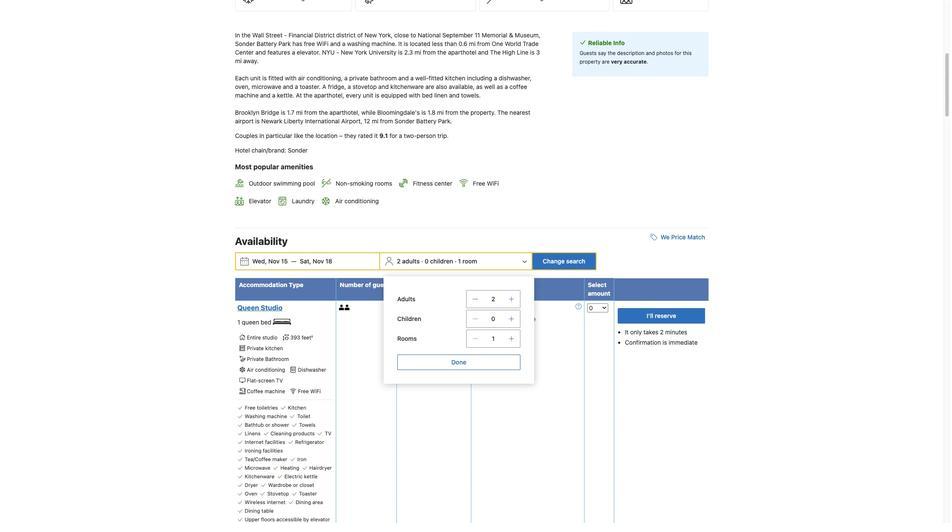 Task type: vqa. For each thing, say whether or not it's contained in the screenshot.
Couples in particular like the location – they rated it 9.1 for a two-person trip.
yes



Task type: describe. For each thing, give the bounding box(es) containing it.
confirmation
[[625, 339, 661, 347]]

say
[[598, 50, 606, 56]]

available,
[[449, 83, 475, 90]]

1 down only on the bottom of the page
[[492, 335, 495, 343]]

mi down center at left
[[235, 57, 242, 65]]

1 left 'queen'
[[237, 319, 240, 326]]

14.75 % tax, us$ 3.50 city tax per night
[[401, 328, 463, 341]]

is left 2.3
[[398, 49, 403, 56]]

children
[[430, 258, 453, 265]]

september
[[442, 31, 473, 39]]

iron
[[297, 457, 307, 463]]

kettle
[[304, 474, 318, 480]]

and up nyu
[[330, 40, 341, 47]]

0 vertical spatial tv
[[276, 378, 283, 384]]

per
[[430, 336, 437, 341]]

elevator.
[[297, 49, 320, 56]]

trade
[[523, 40, 539, 47]]

0 vertical spatial with
[[285, 75, 296, 82]]

district
[[336, 31, 356, 39]]

2 fitted from the left
[[429, 75, 443, 82]]

from down 11
[[477, 40, 490, 47]]

is down stovetop
[[375, 92, 379, 99]]

the inside guests say the description and photos for this property are
[[608, 50, 616, 56]]

dishwasher
[[298, 367, 326, 374]]

1 vertical spatial kitchen
[[265, 346, 283, 352]]

we price match button
[[647, 230, 709, 246]]

the up international
[[319, 109, 328, 116]]

university
[[369, 49, 396, 56]]

14.75
[[425, 328, 436, 333]]

heating
[[280, 465, 299, 472]]

bathtub or shower
[[245, 422, 289, 429]]

1 inside button
[[458, 258, 461, 265]]

1 horizontal spatial free
[[298, 389, 309, 395]]

air
[[298, 75, 305, 82]]

guests
[[580, 50, 597, 56]]

15
[[281, 258, 288, 265]]

more details on meals and payment options image
[[575, 304, 581, 310]]

private bathroom
[[247, 356, 289, 363]]

18
[[325, 258, 332, 265]]

free toiletries
[[245, 405, 278, 411]]

0 vertical spatial free
[[473, 180, 485, 187]]

including
[[467, 75, 492, 82]]

guests
[[373, 282, 393, 289]]

coffee
[[247, 389, 263, 395]]

it only takes 2 minutes confirmation is immediate
[[625, 329, 698, 347]]

• for only 1 left on our site
[[476, 317, 478, 323]]

the down 'less'
[[437, 49, 446, 56]]

washing machine
[[245, 414, 287, 420]]

wardrobe
[[268, 483, 292, 489]]

wed,
[[252, 258, 267, 265]]

0 horizontal spatial free wifi
[[298, 389, 321, 395]]

york,
[[379, 31, 393, 39]]

change search
[[543, 258, 585, 265]]

each
[[235, 75, 249, 82]]

change
[[543, 258, 565, 265]]

it
[[374, 132, 378, 140]]

private for private bathroom
[[247, 356, 264, 363]]

hotel
[[235, 147, 250, 154]]

property
[[580, 59, 600, 65]]

0 horizontal spatial for
[[390, 132, 397, 140]]

is up "microwave"
[[262, 75, 267, 82]]

1 horizontal spatial of
[[365, 282, 371, 289]]

machine for coffee
[[265, 389, 285, 395]]

every
[[346, 92, 361, 99]]

dining table
[[245, 508, 274, 515]]

park
[[278, 40, 291, 47]]

non-smoking rooms
[[336, 180, 392, 187]]

upper
[[245, 517, 260, 523]]

are inside in the wall street - financial district district of new york, close to national september 11 memorial & museum, sonder battery park has free wifi and a washing machine. it is located less than 0.6 mi from one world trade center and features a elevator. nyu - new york university is 2.3 mi from the aparthotel and the high line is 3 mi away. each unit is fitted with air conditioning, a private bathroom and a well-fitted kitchen including a dishwasher, oven, microwave and a toaster. a fridge, a stovetop and kitchenware are also available, as well as a coffee machine and a kettle. at the aparthotel, every unit is equipped with bed linen and towels. brooklyn bridge is 1.7 mi from the aparthotel, while bloomingdale's is 1.8 mi from the property. the nearest airport is newark liberty international airport, 12 mi from sonder battery park.
[[425, 83, 434, 90]]

wardrobe or closet
[[268, 483, 314, 489]]

the right "like"
[[305, 132, 314, 140]]

pool
[[303, 180, 315, 187]]

a down has
[[292, 49, 295, 56]]

2.3
[[404, 49, 413, 56]]

and inside guests say the description and photos for this property are
[[646, 50, 655, 56]]

adults
[[397, 296, 415, 303]]

mi right 1.8
[[437, 109, 444, 116]]

0 horizontal spatial air
[[247, 367, 254, 374]]

0 horizontal spatial unit
[[250, 75, 261, 82]]

1 · from the left
[[421, 258, 423, 265]]

to
[[411, 31, 416, 39]]

1 horizontal spatial sonder
[[288, 147, 308, 154]]

2 for 2
[[491, 296, 495, 303]]

and down bathroom
[[378, 83, 389, 90]]

kitchen inside in the wall street - financial district district of new york, close to national september 11 memorial & museum, sonder battery park has free wifi and a washing machine. it is located less than 0.6 mi from one world trade center and features a elevator. nyu - new york university is 2.3 mi from the aparthotel and the high line is 3 mi away. each unit is fitted with air conditioning, a private bathroom and a well-fitted kitchen including a dishwasher, oven, microwave and a toaster. a fridge, a stovetop and kitchenware are also available, as well as a coffee machine and a kettle. at the aparthotel, every unit is equipped with bed linen and towels. brooklyn bridge is 1.7 mi from the aparthotel, while bloomingdale's is 1.8 mi from the property. the nearest airport is newark liberty international airport, 12 mi from sonder battery park.
[[445, 75, 465, 82]]

is left 1.8
[[421, 109, 426, 116]]

1 horizontal spatial 0
[[491, 316, 495, 323]]

1 fitted from the left
[[268, 75, 283, 82]]

flat-screen tv
[[247, 378, 283, 384]]

2 for 2 adults · 0 children · 1 room
[[397, 258, 401, 265]]

oven
[[245, 491, 257, 498]]

1 vertical spatial wifi
[[487, 180, 499, 187]]

the down towels.
[[460, 109, 469, 116]]

i'll reserve button
[[618, 309, 705, 324]]

1 horizontal spatial air conditioning
[[335, 198, 379, 205]]

393 feet²
[[290, 335, 313, 341]]

0 horizontal spatial conditioning
[[255, 367, 285, 374]]

is inside it only takes 2 minutes confirmation is immediate
[[663, 339, 667, 347]]

wed, nov 15 button
[[249, 254, 291, 270]]

only
[[484, 317, 495, 323]]

1 vertical spatial sonder
[[395, 118, 415, 125]]

coffee
[[509, 83, 527, 90]]

toaster
[[299, 491, 317, 498]]

done
[[451, 359, 466, 366]]

non- for smoking
[[336, 180, 350, 187]]

3.50
[[401, 336, 411, 341]]

0 vertical spatial aparthotel,
[[314, 92, 344, 99]]

1 vertical spatial the
[[497, 109, 508, 116]]

tea/coffee
[[245, 457, 271, 463]]

1 horizontal spatial unit
[[363, 92, 373, 99]]

york
[[355, 49, 367, 56]]

• for non-refundable
[[476, 305, 478, 311]]

0 vertical spatial new
[[365, 31, 377, 39]]

tea/coffee maker
[[245, 457, 287, 463]]

a up the well
[[494, 75, 497, 82]]

stovetop
[[353, 83, 377, 90]]

two-
[[404, 132, 417, 140]]

a down district
[[342, 40, 345, 47]]

accurate
[[624, 59, 647, 65]]

international
[[305, 118, 340, 125]]

is left 3
[[530, 49, 535, 56]]

adults
[[402, 258, 420, 265]]

.
[[647, 59, 648, 65]]

rooms
[[375, 180, 392, 187]]

private for private kitchen
[[247, 346, 264, 352]]

2 as from the left
[[497, 83, 503, 90]]

1 horizontal spatial free wifi
[[473, 180, 499, 187]]

immediate
[[669, 339, 698, 347]]

2 vertical spatial wifi
[[310, 389, 321, 395]]

studio
[[261, 304, 282, 312]]

non- for refundable
[[484, 305, 497, 311]]

couples
[[235, 132, 258, 140]]

a up fridge,
[[344, 75, 348, 82]]

0 horizontal spatial new
[[341, 49, 353, 56]]

fridge,
[[328, 83, 346, 90]]

it inside in the wall street - financial district district of new york, close to national september 11 memorial & museum, sonder battery park has free wifi and a washing machine. it is located less than 0.6 mi from one world trade center and features a elevator. nyu - new york university is 2.3 mi from the aparthotel and the high line is 3 mi away. each unit is fitted with air conditioning, a private bathroom and a well-fitted kitchen including a dishwasher, oven, microwave and a toaster. a fridge, a stovetop and kitchenware are also available, as well as a coffee machine and a kettle. at the aparthotel, every unit is equipped with bed linen and towels. brooklyn bridge is 1.7 mi from the aparthotel, while bloomingdale's is 1.8 mi from the property. the nearest airport is newark liberty international airport, 12 mi from sonder battery park.
[[398, 40, 402, 47]]

0 vertical spatial conditioning
[[344, 198, 379, 205]]

from up park.
[[445, 109, 458, 116]]

or for bathtub
[[265, 422, 270, 429]]

and down 'available,'
[[449, 92, 459, 99]]

world
[[505, 40, 521, 47]]

street
[[266, 31, 282, 39]]

accommodation type
[[239, 282, 303, 289]]

a up kitchenware
[[410, 75, 414, 82]]

2 adults · 0 children · 1 room
[[397, 258, 477, 265]]

kitchenware
[[245, 474, 274, 480]]

2 vertical spatial free
[[245, 405, 255, 411]]

1 vertical spatial tv
[[325, 431, 331, 437]]

the down toaster.
[[303, 92, 312, 99]]

washing
[[245, 414, 265, 420]]

bed inside in the wall street - financial district district of new york, close to national september 11 memorial & museum, sonder battery park has free wifi and a washing machine. it is located less than 0.6 mi from one world trade center and features a elevator. nyu - new york university is 2.3 mi from the aparthotel and the high line is 3 mi away. each unit is fitted with air conditioning, a private bathroom and a well-fitted kitchen including a dishwasher, oven, microwave and a toaster. a fridge, a stovetop and kitchenware are also available, as well as a coffee machine and a kettle. at the aparthotel, every unit is equipped with bed linen and towels. brooklyn bridge is 1.7 mi from the aparthotel, while bloomingdale's is 1.8 mi from the property. the nearest airport is newark liberty international airport, 12 mi from sonder battery park.
[[422, 92, 433, 99]]

cleaning products
[[271, 431, 315, 437]]

393
[[290, 335, 300, 341]]

dining for dining area
[[296, 500, 311, 506]]



Task type: locate. For each thing, give the bounding box(es) containing it.
dining area
[[296, 500, 323, 506]]

of up washing
[[357, 31, 363, 39]]

0 vertical spatial wifi
[[317, 40, 329, 47]]

tv right screen
[[276, 378, 283, 384]]

0 horizontal spatial fitted
[[268, 75, 283, 82]]

the right say
[[608, 50, 616, 56]]

0 horizontal spatial 0
[[425, 258, 429, 265]]

the down one
[[490, 49, 501, 56]]

1 vertical spatial air conditioning
[[247, 367, 285, 374]]

as
[[476, 83, 483, 90], [497, 83, 503, 90]]

of inside in the wall street - financial district district of new york, close to national september 11 memorial & museum, sonder battery park has free wifi and a washing machine. it is located less than 0.6 mi from one world trade center and features a elevator. nyu - new york university is 2.3 mi from the aparthotel and the high line is 3 mi away. each unit is fitted with air conditioning, a private bathroom and a well-fitted kitchen including a dishwasher, oven, microwave and a toaster. a fridge, a stovetop and kitchenware are also available, as well as a coffee machine and a kettle. at the aparthotel, every unit is equipped with bed linen and towels. brooklyn bridge is 1.7 mi from the aparthotel, while bloomingdale's is 1.8 mi from the property. the nearest airport is newark liberty international airport, 12 mi from sonder battery park.
[[357, 31, 363, 39]]

at
[[296, 92, 302, 99]]

couples in particular like the location – they rated it 9.1 for a two-person trip.
[[235, 132, 449, 140]]

0 horizontal spatial bed
[[261, 319, 271, 326]]

like
[[294, 132, 303, 140]]

toiletries
[[257, 405, 278, 411]]

high
[[502, 49, 515, 56]]

1 horizontal spatial nov
[[313, 258, 324, 265]]

0 vertical spatial it
[[398, 40, 402, 47]]

1 horizontal spatial battery
[[416, 118, 436, 125]]

0 vertical spatial battery
[[257, 40, 277, 47]]

it
[[398, 40, 402, 47], [625, 329, 629, 336]]

0 vertical spatial kitchen
[[445, 75, 465, 82]]

flat-
[[247, 378, 258, 384]]

the left nearest
[[497, 109, 508, 116]]

dining down toaster
[[296, 500, 311, 506]]

a up the every
[[348, 83, 351, 90]]

1 • from the top
[[476, 305, 478, 311]]

1 vertical spatial new
[[341, 49, 353, 56]]

1 horizontal spatial it
[[625, 329, 629, 336]]

or for wardrobe
[[293, 483, 298, 489]]

• left only on the bottom of the page
[[476, 317, 478, 323]]

are inside guests say the description and photos for this property are
[[602, 59, 610, 65]]

financial
[[289, 31, 313, 39]]

1 vertical spatial free
[[298, 389, 309, 395]]

1 horizontal spatial tv
[[325, 431, 331, 437]]

it left only
[[625, 329, 629, 336]]

aparthotel, down a
[[314, 92, 344, 99]]

sonder down "like"
[[288, 147, 308, 154]]

0 vertical spatial private
[[247, 346, 264, 352]]

features
[[267, 49, 290, 56]]

wireless internet
[[245, 500, 286, 506]]

0 vertical spatial dining
[[296, 500, 311, 506]]

2 left adults
[[397, 258, 401, 265]]

2 occupancy image from the left
[[345, 305, 350, 311]]

1 vertical spatial machine
[[265, 389, 285, 395]]

wifi
[[317, 40, 329, 47], [487, 180, 499, 187], [310, 389, 321, 395]]

2 • from the top
[[476, 317, 478, 323]]

1 vertical spatial with
[[409, 92, 420, 99]]

facilities down cleaning
[[265, 439, 285, 446]]

bathroom
[[265, 356, 289, 363]]

select amount
[[588, 282, 610, 298]]

from up international
[[304, 109, 317, 116]]

than
[[445, 40, 457, 47]]

conditioning down private bathroom
[[255, 367, 285, 374]]

is left 1.7 on the left top of page
[[281, 109, 285, 116]]

district
[[315, 31, 335, 39]]

kitchen
[[445, 75, 465, 82], [265, 346, 283, 352]]

1 vertical spatial •
[[476, 317, 478, 323]]

0 vertical spatial of
[[357, 31, 363, 39]]

1 nov from the left
[[268, 258, 280, 265]]

it down close
[[398, 40, 402, 47]]

private
[[247, 346, 264, 352], [247, 356, 264, 363]]

0 horizontal spatial battery
[[257, 40, 277, 47]]

0 horizontal spatial non-
[[336, 180, 350, 187]]

tax
[[422, 336, 428, 341]]

0 vertical spatial sonder
[[235, 40, 255, 47]]

1 horizontal spatial dining
[[296, 500, 311, 506]]

0 horizontal spatial nov
[[268, 258, 280, 265]]

1 horizontal spatial or
[[293, 483, 298, 489]]

2 right takes in the right of the page
[[660, 329, 664, 336]]

0 horizontal spatial as
[[476, 83, 483, 90]]

are left also
[[425, 83, 434, 90]]

air conditioning down smoking
[[335, 198, 379, 205]]

one
[[492, 40, 503, 47]]

a
[[322, 83, 326, 90]]

battery down street
[[257, 40, 277, 47]]

0 vertical spatial or
[[265, 422, 270, 429]]

0 vertical spatial free wifi
[[473, 180, 499, 187]]

1 horizontal spatial as
[[497, 83, 503, 90]]

1 horizontal spatial are
[[602, 59, 610, 65]]

upper floors accessible by elevator
[[245, 517, 330, 523]]

conditioning
[[344, 198, 379, 205], [255, 367, 285, 374]]

0 horizontal spatial kitchen
[[265, 346, 283, 352]]

night
[[438, 336, 449, 341]]

a left coffee at the top right
[[505, 83, 508, 90]]

for left this
[[675, 50, 681, 56]]

0 vertical spatial bed
[[422, 92, 433, 99]]

1 horizontal spatial fitted
[[429, 75, 443, 82]]

the right in
[[242, 31, 251, 39]]

1 as from the left
[[476, 83, 483, 90]]

with left air
[[285, 75, 296, 82]]

1 vertical spatial are
[[425, 83, 434, 90]]

dining
[[296, 500, 311, 506], [245, 508, 260, 515]]

memorial
[[482, 31, 507, 39]]

1 vertical spatial free wifi
[[298, 389, 321, 395]]

0 vertical spatial the
[[490, 49, 501, 56]]

particular
[[266, 132, 292, 140]]

0.6
[[459, 40, 467, 47]]

2 vertical spatial machine
[[267, 414, 287, 420]]

entire studio
[[247, 335, 277, 341]]

1 vertical spatial air
[[247, 367, 254, 374]]

well
[[484, 83, 495, 90]]

popular
[[253, 163, 279, 171]]

washing
[[347, 40, 370, 47]]

0 vertical spatial 0
[[425, 258, 429, 265]]

match
[[687, 234, 705, 241]]

free up kitchen
[[298, 389, 309, 395]]

free wifi up kitchen
[[298, 389, 321, 395]]

0 vertical spatial unit
[[250, 75, 261, 82]]

description
[[617, 50, 644, 56]]

1 vertical spatial battery
[[416, 118, 436, 125]]

toilet
[[297, 414, 310, 420]]

screen
[[258, 378, 275, 384]]

or down washing machine
[[265, 422, 270, 429]]

nov left the 15
[[268, 258, 280, 265]]

air down non-smoking rooms
[[335, 198, 343, 205]]

bathroom
[[370, 75, 397, 82]]

mi right 0.6
[[469, 40, 476, 47]]

0 horizontal spatial air conditioning
[[247, 367, 285, 374]]

guests say the description and photos for this property are
[[580, 50, 692, 65]]

internet facilities
[[245, 439, 285, 446]]

0 vertical spatial machine
[[235, 92, 259, 99]]

dining for dining table
[[245, 508, 260, 515]]

0 vertical spatial are
[[602, 59, 610, 65]]

conditioning down smoking
[[344, 198, 379, 205]]

0 vertical spatial air conditioning
[[335, 198, 379, 205]]

location
[[316, 132, 338, 140]]

and up kitchenware
[[398, 75, 409, 82]]

has
[[292, 40, 302, 47]]

free right center
[[473, 180, 485, 187]]

only
[[630, 329, 642, 336]]

0 horizontal spatial dining
[[245, 508, 260, 515]]

museum,
[[515, 31, 540, 39]]

close
[[394, 31, 409, 39]]

mi right 12
[[372, 118, 378, 125]]

1 horizontal spatial bed
[[422, 92, 433, 99]]

2 horizontal spatial 2
[[660, 329, 664, 336]]

for inside guests say the description and photos for this property are
[[675, 50, 681, 56]]

machine up shower
[[267, 414, 287, 420]]

wall
[[252, 31, 264, 39]]

0 left children
[[425, 258, 429, 265]]

air conditioning up screen
[[247, 367, 285, 374]]

aparthotel, up airport,
[[329, 109, 360, 116]]

2 · from the left
[[455, 258, 456, 265]]

we
[[661, 234, 670, 241]]

1 vertical spatial for
[[390, 132, 397, 140]]

and up kettle. on the left of the page
[[283, 83, 293, 90]]

1 vertical spatial 2
[[491, 296, 495, 303]]

fitted up also
[[429, 75, 443, 82]]

facilities for ironing facilities
[[263, 448, 283, 455]]

towels.
[[461, 92, 481, 99]]

machine for washing
[[267, 414, 287, 420]]

bathtub
[[245, 422, 264, 429]]

0 left left
[[491, 316, 495, 323]]

1 left left
[[497, 317, 499, 323]]

unit right each
[[250, 75, 261, 82]]

children
[[397, 316, 421, 323]]

2 vertical spatial sonder
[[288, 147, 308, 154]]

dining up 'upper'
[[245, 508, 260, 515]]

sat, nov 18 button
[[296, 254, 336, 270]]

1 vertical spatial of
[[365, 282, 371, 289]]

or
[[265, 422, 270, 429], [293, 483, 298, 489]]

2 horizontal spatial sonder
[[395, 118, 415, 125]]

1.8
[[428, 109, 435, 116]]

bed left linen
[[422, 92, 433, 99]]

bloomingdale's
[[377, 109, 420, 116]]

2 inside button
[[397, 258, 401, 265]]

0 vertical spatial -
[[284, 31, 287, 39]]

1 vertical spatial dining
[[245, 508, 260, 515]]

0 horizontal spatial of
[[357, 31, 363, 39]]

sonder up center at left
[[235, 40, 255, 47]]

liberty
[[284, 118, 303, 125]]

2 up non-refundable
[[491, 296, 495, 303]]

unit
[[250, 75, 261, 82], [363, 92, 373, 99]]

our
[[517, 317, 525, 323]]

while
[[361, 109, 376, 116]]

closet
[[299, 483, 314, 489]]

1 horizontal spatial -
[[336, 49, 339, 56]]

0 horizontal spatial tv
[[276, 378, 283, 384]]

1 horizontal spatial ·
[[455, 258, 456, 265]]

from down bloomingdale's
[[380, 118, 393, 125]]

· right adults
[[421, 258, 423, 265]]

0 horizontal spatial free
[[245, 405, 255, 411]]

1 horizontal spatial air
[[335, 198, 343, 205]]

and up away.
[[255, 49, 266, 56]]

is right airport
[[255, 118, 260, 125]]

0 horizontal spatial -
[[284, 31, 287, 39]]

a left "two-"
[[399, 132, 402, 140]]

·
[[421, 258, 423, 265], [455, 258, 456, 265]]

1 vertical spatial bed
[[261, 319, 271, 326]]

facilities up 'tea/coffee maker' on the bottom
[[263, 448, 283, 455]]

number
[[340, 282, 364, 289]]

facilities for internet facilities
[[265, 439, 285, 446]]

kitchen up bathroom
[[265, 346, 283, 352]]

1 vertical spatial or
[[293, 483, 298, 489]]

mi down the located
[[415, 49, 421, 56]]

private down entire
[[247, 346, 264, 352]]

0 vertical spatial 2
[[397, 258, 401, 265]]

1 vertical spatial -
[[336, 49, 339, 56]]

1 left room
[[458, 258, 461, 265]]

as right the well
[[497, 83, 503, 90]]

2 nov from the left
[[313, 258, 324, 265]]

2 private from the top
[[247, 356, 264, 363]]

1 vertical spatial private
[[247, 356, 264, 363]]

non- up only on the bottom of the page
[[484, 305, 497, 311]]

mi right 1.7 on the left top of page
[[296, 109, 303, 116]]

–
[[339, 132, 343, 140]]

- right nyu
[[336, 49, 339, 56]]

electric
[[284, 474, 303, 480]]

hotel chain/brand: sonder
[[235, 147, 308, 154]]

sonder down bloomingdale's
[[395, 118, 415, 125]]

for
[[675, 50, 681, 56], [390, 132, 397, 140]]

machine inside in the wall street - financial district district of new york, close to national september 11 memorial & museum, sonder battery park has free wifi and a washing machine. it is located less than 0.6 mi from one world trade center and features a elevator. nyu - new york university is 2.3 mi from the aparthotel and the high line is 3 mi away. each unit is fitted with air conditioning, a private bathroom and a well-fitted kitchen including a dishwasher, oven, microwave and a toaster. a fridge, a stovetop and kitchenware are also available, as well as a coffee machine and a kettle. at the aparthotel, every unit is equipped with bed linen and towels. brooklyn bridge is 1.7 mi from the aparthotel, while bloomingdale's is 1.8 mi from the property. the nearest airport is newark liberty international airport, 12 mi from sonder battery park.
[[235, 92, 259, 99]]

2
[[397, 258, 401, 265], [491, 296, 495, 303], [660, 329, 664, 336]]

1 vertical spatial 0
[[491, 316, 495, 323]]

private down private kitchen
[[247, 356, 264, 363]]

1 vertical spatial non-
[[484, 305, 497, 311]]

internet
[[245, 439, 264, 446]]

aparthotel,
[[314, 92, 344, 99], [329, 109, 360, 116]]

unit down stovetop
[[363, 92, 373, 99]]

very accurate .
[[611, 59, 648, 65]]

bed down the studio on the left bottom of the page
[[261, 319, 271, 326]]

cleaning
[[271, 431, 292, 437]]

bridge
[[261, 109, 279, 116]]

1 private from the top
[[247, 346, 264, 352]]

machine down the oven,
[[235, 92, 259, 99]]

free
[[473, 180, 485, 187], [298, 389, 309, 395], [245, 405, 255, 411]]

hairdryer
[[309, 465, 332, 472]]

or down 'electric'
[[293, 483, 298, 489]]

rated
[[358, 132, 373, 140]]

0 vertical spatial air
[[335, 198, 343, 205]]

free up the washing
[[245, 405, 255, 411]]

2 inside it only takes 2 minutes confirmation is immediate
[[660, 329, 664, 336]]

it inside it only takes 2 minutes confirmation is immediate
[[625, 329, 629, 336]]

and down 11
[[478, 49, 488, 56]]

a down "microwave"
[[272, 92, 275, 99]]

queen studio link
[[237, 304, 331, 313]]

0 horizontal spatial ·
[[421, 258, 423, 265]]

1 vertical spatial aparthotel,
[[329, 109, 360, 116]]

• left non-refundable
[[476, 305, 478, 311]]

and
[[330, 40, 341, 47], [255, 49, 266, 56], [478, 49, 488, 56], [646, 50, 655, 56], [398, 75, 409, 82], [283, 83, 293, 90], [378, 83, 389, 90], [260, 92, 270, 99], [449, 92, 459, 99]]

outdoor swimming pool
[[249, 180, 315, 187]]

0 inside button
[[425, 258, 429, 265]]

as down including
[[476, 83, 483, 90]]

3
[[536, 49, 540, 56]]

refundable
[[497, 305, 525, 311]]

&
[[509, 31, 513, 39]]

from down 'less'
[[423, 49, 436, 56]]

0 horizontal spatial 2
[[397, 258, 401, 265]]

1 occupancy image from the left
[[339, 305, 345, 311]]

1 horizontal spatial non-
[[484, 305, 497, 311]]

select
[[588, 282, 607, 289]]

- up "park"
[[284, 31, 287, 39]]

occupancy image
[[339, 305, 345, 311], [345, 305, 350, 311]]

us$
[[454, 328, 463, 333]]

a up at
[[295, 83, 298, 90]]

wifi inside in the wall street - financial district district of new york, close to national september 11 memorial & museum, sonder battery park has free wifi and a washing machine. it is located less than 0.6 mi from one world trade center and features a elevator. nyu - new york university is 2.3 mi from the aparthotel and the high line is 3 mi away. each unit is fitted with air conditioning, a private bathroom and a well-fitted kitchen including a dishwasher, oven, microwave and a toaster. a fridge, a stovetop and kitchenware are also available, as well as a coffee machine and a kettle. at the aparthotel, every unit is equipped with bed linen and towels. brooklyn bridge is 1.7 mi from the aparthotel, while bloomingdale's is 1.8 mi from the property. the nearest airport is newark liberty international airport, 12 mi from sonder battery park.
[[317, 40, 329, 47]]

1 horizontal spatial new
[[365, 31, 377, 39]]

is up 2.3
[[404, 40, 408, 47]]

machine.
[[371, 40, 397, 47]]

newark
[[261, 118, 282, 125]]

0 horizontal spatial with
[[285, 75, 296, 82]]

kitchen up 'available,'
[[445, 75, 465, 82]]

and down "microwave"
[[260, 92, 270, 99]]

this
[[683, 50, 692, 56]]

with down kitchenware
[[409, 92, 420, 99]]

0 horizontal spatial are
[[425, 83, 434, 90]]

1 horizontal spatial kitchen
[[445, 75, 465, 82]]

0 vertical spatial non-
[[336, 180, 350, 187]]

line
[[517, 49, 528, 56]]

1 vertical spatial facilities
[[263, 448, 283, 455]]

0 horizontal spatial it
[[398, 40, 402, 47]]

are
[[602, 59, 610, 65], [425, 83, 434, 90]]

studio
[[262, 335, 277, 341]]

new left york,
[[365, 31, 377, 39]]

new left york
[[341, 49, 353, 56]]



